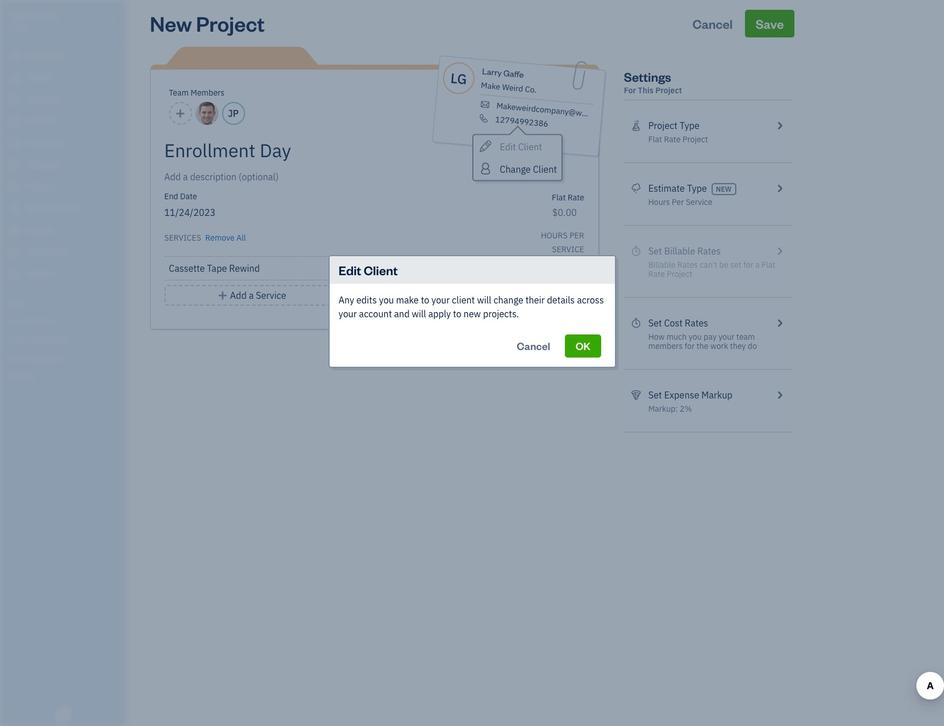 Task type: describe. For each thing, give the bounding box(es) containing it.
new project
[[150, 10, 265, 37]]

gaffe
[[503, 67, 524, 80]]

markup
[[702, 389, 733, 401]]

per
[[672, 197, 685, 207]]

2%
[[680, 404, 693, 414]]

chevronright image for project type
[[775, 119, 786, 132]]

add team member image
[[175, 107, 186, 120]]

members
[[191, 88, 225, 98]]

report image
[[7, 269, 21, 280]]

items and services image
[[9, 335, 123, 344]]

type for project type
[[680, 120, 700, 131]]

timetracking image
[[631, 316, 642, 330]]

cancel for save
[[693, 16, 733, 32]]

flat for flat rate
[[552, 192, 566, 203]]

services remove all
[[164, 233, 246, 243]]

change
[[500, 163, 531, 175]]

projects.
[[483, 308, 520, 319]]

turtle
[[9, 10, 42, 22]]

for
[[624, 85, 637, 96]]

members
[[649, 341, 683, 351]]

freshbooks image
[[54, 708, 73, 722]]

chevronright image
[[775, 388, 786, 402]]

the
[[697, 341, 709, 351]]

jp
[[228, 108, 239, 119]]

Project Name text field
[[164, 139, 481, 162]]

edit client inside dialog
[[339, 262, 398, 278]]

00m
[[566, 287, 585, 299]]

edit inside button
[[500, 141, 516, 152]]

apply
[[429, 308, 451, 319]]

chevronright image for set cost rates
[[775, 316, 786, 330]]

lg
[[450, 68, 468, 88]]

date
[[180, 191, 197, 202]]

edit client button
[[473, 135, 562, 158]]

weird
[[502, 82, 524, 94]]

make
[[481, 80, 501, 92]]

envelope image
[[479, 99, 491, 110]]

service for add a service
[[256, 290, 286, 301]]

Project Description text field
[[164, 170, 481, 184]]

change client button
[[473, 158, 562, 180]]

they
[[731, 341, 747, 351]]

project inside settings for this project
[[656, 85, 683, 96]]

change client
[[500, 163, 557, 175]]

remove all button
[[203, 229, 246, 245]]

new
[[717, 185, 732, 193]]

client
[[452, 294, 475, 305]]

edit client dialog
[[0, 241, 945, 381]]

End date in  format text field
[[164, 207, 375, 218]]

main element
[[0, 0, 155, 726]]

set for set cost rates
[[649, 317, 663, 329]]

project type
[[649, 120, 700, 131]]

per
[[570, 230, 585, 241]]

add a service
[[230, 290, 286, 301]]

much
[[667, 332, 687, 342]]

money image
[[7, 225, 21, 237]]

services
[[164, 233, 201, 243]]

new
[[150, 10, 192, 37]]

0 vertical spatial your
[[432, 294, 450, 305]]

how much you pay your team members for the work they do
[[649, 332, 758, 351]]

client inside dialog
[[364, 262, 398, 278]]

account
[[359, 308, 392, 319]]

project image
[[7, 181, 21, 193]]

edits
[[357, 294, 377, 305]]

edit inside dialog
[[339, 262, 362, 278]]

new
[[464, 308, 481, 319]]

settings image
[[9, 372, 123, 381]]

details
[[547, 294, 575, 305]]

estimate type
[[649, 183, 708, 194]]

across
[[577, 294, 604, 305]]

you for pay
[[689, 332, 702, 342]]

larry
[[482, 66, 503, 78]]

makeweirdcompany@weird.co
[[496, 100, 607, 120]]

0h
[[553, 287, 563, 299]]

save
[[756, 16, 785, 32]]

Amount (USD) text field
[[552, 207, 578, 218]]

hours for estimate type
[[649, 197, 671, 207]]

remove
[[205, 233, 235, 243]]

apps image
[[9, 298, 123, 307]]

cassette tape rewind
[[169, 263, 260, 274]]

expenses image
[[631, 388, 642, 402]]

client image
[[7, 72, 21, 83]]

estimate
[[649, 183, 685, 194]]

team members image
[[9, 317, 123, 326]]

total
[[500, 287, 521, 299]]

team
[[169, 88, 189, 98]]

bank connections image
[[9, 354, 123, 363]]

hours per service
[[649, 197, 713, 207]]

estimate image
[[7, 94, 21, 105]]

type for estimate type
[[688, 183, 708, 194]]

this
[[639, 85, 654, 96]]

how
[[649, 332, 665, 342]]

do
[[748, 341, 758, 351]]

chevronright image for estimate type
[[775, 181, 786, 195]]

tape
[[207, 263, 227, 274]]

edit client inside button
[[500, 141, 542, 152]]

flat rate project
[[649, 134, 709, 145]]

flat for flat rate project
[[649, 134, 663, 145]]



Task type: vqa. For each thing, say whether or not it's contained in the screenshot.
the right Fiscal
no



Task type: locate. For each thing, give the bounding box(es) containing it.
rate for flat rate
[[568, 192, 585, 203]]

2 vertical spatial chevronright image
[[775, 316, 786, 330]]

project
[[196, 10, 265, 37], [656, 85, 683, 96], [649, 120, 678, 131], [683, 134, 709, 145]]

set for set expense markup
[[649, 389, 663, 401]]

2 horizontal spatial your
[[719, 332, 735, 342]]

client up the edits
[[364, 262, 398, 278]]

inc
[[44, 10, 61, 22]]

expense image
[[7, 160, 21, 171]]

set cost rates
[[649, 317, 709, 329]]

to left new
[[453, 308, 462, 319]]

cancel button left save button
[[683, 10, 744, 37]]

client for change client button
[[533, 163, 557, 175]]

end date
[[164, 191, 197, 202]]

to right the make
[[421, 294, 430, 305]]

1 horizontal spatial cancel button
[[683, 10, 744, 37]]

1 vertical spatial type
[[688, 183, 708, 194]]

your up "apply"
[[432, 294, 450, 305]]

your right pay
[[719, 332, 735, 342]]

hours
[[649, 197, 671, 207], [541, 230, 568, 241]]

0 horizontal spatial will
[[412, 308, 427, 319]]

hours for services
[[541, 230, 568, 241]]

invoice image
[[7, 116, 21, 127]]

service right a
[[256, 290, 286, 301]]

you up account
[[379, 294, 394, 305]]

1 vertical spatial cancel
[[517, 339, 551, 352]]

1 vertical spatial service
[[256, 290, 286, 301]]

1 chevronright image from the top
[[775, 119, 786, 132]]

type up flat rate project
[[680, 120, 700, 131]]

3 chevronright image from the top
[[775, 316, 786, 330]]

their
[[526, 294, 545, 305]]

hours down 'estimate'
[[649, 197, 671, 207]]

client
[[518, 141, 542, 152], [533, 163, 557, 175], [364, 262, 398, 278]]

chevronright image
[[775, 119, 786, 132], [775, 181, 786, 195], [775, 316, 786, 330]]

hours per service
[[541, 230, 585, 255]]

payment image
[[7, 138, 21, 149]]

owner
[[9, 23, 30, 32]]

1 vertical spatial hours
[[541, 230, 568, 241]]

ok button
[[566, 334, 601, 357]]

service right per
[[687, 197, 713, 207]]

0 horizontal spatial cancel button
[[507, 334, 561, 357]]

client inside button
[[518, 141, 542, 152]]

0 vertical spatial client
[[518, 141, 542, 152]]

0 horizontal spatial cancel
[[517, 339, 551, 352]]

dashboard image
[[7, 50, 21, 62]]

cost
[[665, 317, 683, 329]]

set up markup:
[[649, 389, 663, 401]]

all
[[237, 233, 246, 243]]

rate for flat rate project
[[665, 134, 681, 145]]

cassette
[[169, 263, 205, 274]]

12794992386
[[495, 114, 549, 129]]

1 vertical spatial your
[[339, 308, 357, 319]]

1 vertical spatial client
[[533, 163, 557, 175]]

projects image
[[631, 119, 642, 132]]

0 horizontal spatial hours
[[541, 230, 568, 241]]

will right and
[[412, 308, 427, 319]]

1 vertical spatial set
[[649, 389, 663, 401]]

your down any
[[339, 308, 357, 319]]

1 horizontal spatial hours
[[649, 197, 671, 207]]

ok
[[576, 339, 591, 352]]

0 horizontal spatial edit client
[[339, 262, 398, 278]]

larry gaffe make weird co.
[[481, 66, 537, 95]]

1 vertical spatial edit client
[[339, 262, 398, 278]]

0 vertical spatial to
[[421, 294, 430, 305]]

your
[[432, 294, 450, 305], [339, 308, 357, 319], [719, 332, 735, 342]]

cancel
[[693, 16, 733, 32], [517, 339, 551, 352]]

1 horizontal spatial will
[[478, 294, 492, 305]]

team
[[737, 332, 756, 342]]

you inside the how much you pay your team members for the work they do
[[689, 332, 702, 342]]

edit
[[500, 141, 516, 152], [339, 262, 362, 278]]

0 horizontal spatial you
[[379, 294, 394, 305]]

cancel left save button
[[693, 16, 733, 32]]

1 horizontal spatial your
[[432, 294, 450, 305]]

0 horizontal spatial service
[[256, 290, 286, 301]]

0 vertical spatial edit client
[[500, 141, 542, 152]]

client right change
[[533, 163, 557, 175]]

a
[[249, 290, 254, 301]]

end
[[164, 191, 178, 202]]

0 vertical spatial hours
[[649, 197, 671, 207]]

co.
[[525, 84, 537, 95]]

service inside button
[[256, 290, 286, 301]]

1 vertical spatial chevronright image
[[775, 181, 786, 195]]

edit client up the edits
[[339, 262, 398, 278]]

0 vertical spatial will
[[478, 294, 492, 305]]

change
[[494, 294, 524, 305]]

total hours: 0h 00m
[[500, 287, 585, 299]]

set up how
[[649, 317, 663, 329]]

rate down project type
[[665, 134, 681, 145]]

hours:
[[523, 287, 551, 299]]

0 horizontal spatial flat
[[552, 192, 566, 203]]

1 vertical spatial to
[[453, 308, 462, 319]]

set expense markup
[[649, 389, 733, 401]]

2 set from the top
[[649, 389, 663, 401]]

0 horizontal spatial rate
[[568, 192, 585, 203]]

1 vertical spatial you
[[689, 332, 702, 342]]

estimates image
[[631, 181, 642, 195]]

1 vertical spatial will
[[412, 308, 427, 319]]

cancel inside the edit client dialog
[[517, 339, 551, 352]]

0 vertical spatial rate
[[665, 134, 681, 145]]

add a service button
[[164, 285, 340, 306]]

flat rate
[[552, 192, 585, 203]]

cancel button for save
[[683, 10, 744, 37]]

edit client up change client button
[[500, 141, 542, 152]]

0 vertical spatial cancel button
[[683, 10, 744, 37]]

cancel button inside the edit client dialog
[[507, 334, 561, 357]]

service
[[687, 197, 713, 207], [256, 290, 286, 301]]

0 vertical spatial flat
[[649, 134, 663, 145]]

hours inside hours per service
[[541, 230, 568, 241]]

any
[[339, 294, 355, 305]]

0 horizontal spatial your
[[339, 308, 357, 319]]

will up new
[[478, 294, 492, 305]]

you down rates
[[689, 332, 702, 342]]

expense
[[665, 389, 700, 401]]

1 horizontal spatial cancel
[[693, 16, 733, 32]]

team members
[[169, 88, 225, 98]]

1 vertical spatial flat
[[552, 192, 566, 203]]

0 vertical spatial set
[[649, 317, 663, 329]]

markup:
[[649, 404, 679, 414]]

2 chevronright image from the top
[[775, 181, 786, 195]]

cancel button for ok
[[507, 334, 561, 357]]

1 vertical spatial cancel button
[[507, 334, 561, 357]]

0 horizontal spatial to
[[421, 294, 430, 305]]

make
[[396, 294, 419, 305]]

2 vertical spatial your
[[719, 332, 735, 342]]

1 horizontal spatial edit
[[500, 141, 516, 152]]

client for edit client button
[[518, 141, 542, 152]]

will
[[478, 294, 492, 305], [412, 308, 427, 319]]

set
[[649, 317, 663, 329], [649, 389, 663, 401]]

0 vertical spatial chevronright image
[[775, 119, 786, 132]]

you inside "any edits you make to your client will change their details across your account and will apply to new projects."
[[379, 294, 394, 305]]

and
[[394, 308, 410, 319]]

cancel button down projects.
[[507, 334, 561, 357]]

service for hours per service
[[687, 197, 713, 207]]

1 horizontal spatial service
[[687, 197, 713, 207]]

1 horizontal spatial rate
[[665, 134, 681, 145]]

0 vertical spatial service
[[687, 197, 713, 207]]

plus image
[[217, 288, 228, 302]]

0 vertical spatial edit
[[500, 141, 516, 152]]

1 vertical spatial rate
[[568, 192, 585, 203]]

client inside button
[[533, 163, 557, 175]]

0 horizontal spatial edit
[[339, 262, 362, 278]]

you for make
[[379, 294, 394, 305]]

2 vertical spatial client
[[364, 262, 398, 278]]

phone image
[[478, 113, 490, 123]]

edit up any
[[339, 262, 362, 278]]

flat up amount (usd) text field
[[552, 192, 566, 203]]

timer image
[[7, 203, 21, 215]]

0 vertical spatial type
[[680, 120, 700, 131]]

1 horizontal spatial flat
[[649, 134, 663, 145]]

markup: 2%
[[649, 404, 693, 414]]

client up change client
[[518, 141, 542, 152]]

hours up service
[[541, 230, 568, 241]]

cancel for ok
[[517, 339, 551, 352]]

settings for this project
[[624, 69, 683, 96]]

rewind
[[229, 263, 260, 274]]

you
[[379, 294, 394, 305], [689, 332, 702, 342]]

1 vertical spatial edit
[[339, 262, 362, 278]]

flat down project type
[[649, 134, 663, 145]]

1 set from the top
[[649, 317, 663, 329]]

for
[[685, 341, 695, 351]]

cancel button
[[683, 10, 744, 37], [507, 334, 561, 357]]

service
[[553, 244, 585, 255]]

work
[[711, 341, 729, 351]]

0 vertical spatial cancel
[[693, 16, 733, 32]]

flat
[[649, 134, 663, 145], [552, 192, 566, 203]]

1 horizontal spatial to
[[453, 308, 462, 319]]

pay
[[704, 332, 717, 342]]

your inside the how much you pay your team members for the work they do
[[719, 332, 735, 342]]

0 vertical spatial you
[[379, 294, 394, 305]]

chart image
[[7, 247, 21, 259]]

1 horizontal spatial you
[[689, 332, 702, 342]]

type
[[680, 120, 700, 131], [688, 183, 708, 194]]

cancel down projects.
[[517, 339, 551, 352]]

rate
[[665, 134, 681, 145], [568, 192, 585, 203]]

rates
[[685, 317, 709, 329]]

rate up amount (usd) text field
[[568, 192, 585, 203]]

save button
[[746, 10, 795, 37]]

settings
[[624, 69, 672, 85]]

type up hours per service
[[688, 183, 708, 194]]

add
[[230, 290, 247, 301]]

any edits you make to your client will change their details across your account and will apply to new projects.
[[339, 294, 604, 319]]

turtle inc owner
[[9, 10, 61, 32]]

edit up change
[[500, 141, 516, 152]]

1 horizontal spatial edit client
[[500, 141, 542, 152]]



